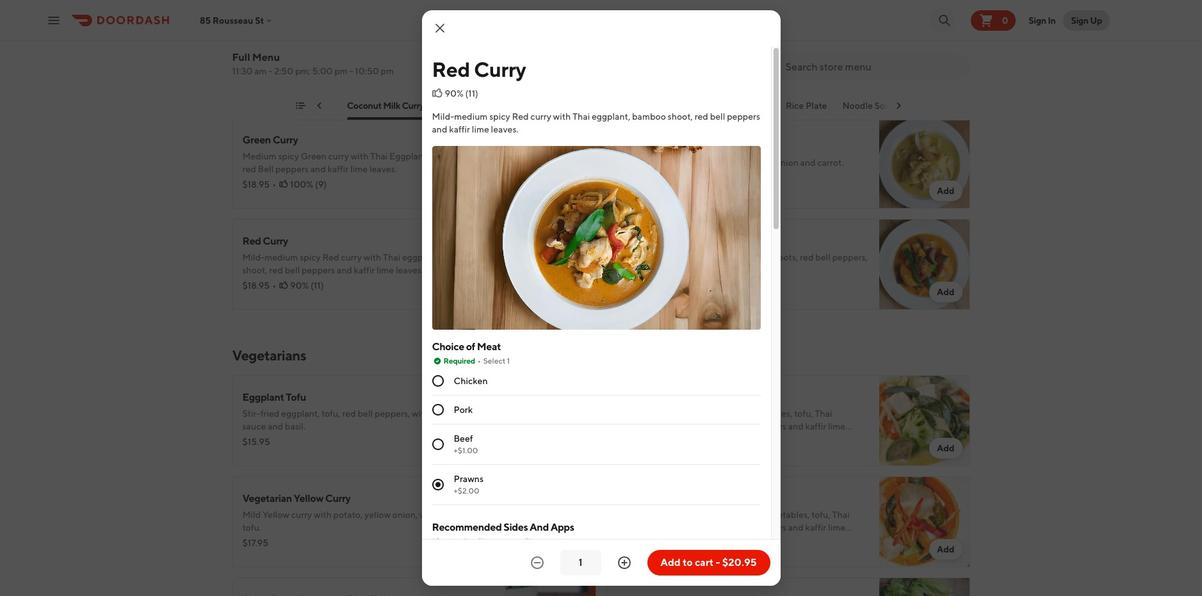 Task type: locate. For each thing, give the bounding box(es) containing it.
silver noodles stir-fried with shrimps, egg and napa cabbage and tomatoes. $17.95
[[243, 0, 487, 33]]

vegetarian yellow curry image
[[505, 477, 596, 568]]

spicy
[[490, 112, 511, 122], [278, 151, 299, 161], [300, 253, 321, 263]]

1 horizontal spatial spicy
[[300, 253, 321, 263]]

to
[[516, 537, 523, 547], [683, 557, 693, 569]]

pan-fried silver noodle image
[[505, 0, 596, 53]]

sign for sign up
[[1072, 15, 1089, 25]]

mild inside yellow curry mild yellow curry with potatoes, yellow onion and carrot. $18.95
[[617, 158, 635, 168]]

-
[[269, 66, 273, 76], [350, 66, 353, 76], [716, 557, 721, 569]]

meat
[[477, 341, 501, 353]]

2 $18.95 • from the top
[[243, 281, 276, 291]]

roasted duck curry image
[[880, 219, 971, 310]]

$17.95 down tofu.
[[243, 538, 269, 549]]

pm
[[335, 66, 348, 76], [381, 66, 394, 76]]

0 vertical spatial (11)
[[466, 88, 479, 99]]

90% (11) down red curry mild-medium spicy red curry with thai eggplant, bamboo shoot, red bell peppers and kaffir lime leaves.
[[290, 281, 324, 291]]

0 vertical spatial yellow
[[748, 158, 774, 168]]

1 pm from the left
[[335, 66, 348, 76]]

sign up link
[[1064, 10, 1111, 30]]

leaves.
[[491, 124, 519, 135], [370, 164, 397, 174], [396, 265, 424, 276], [617, 435, 644, 445], [617, 536, 644, 546]]

bamboo
[[633, 112, 666, 122], [431, 151, 465, 161], [443, 253, 477, 263], [734, 253, 768, 263], [658, 422, 692, 432], [658, 523, 692, 533]]

coconut down am
[[232, 90, 287, 106]]

0 horizontal spatial 90% (11)
[[290, 281, 324, 291]]

1 noodle from the left
[[301, 101, 331, 111]]

2 vertical spatial medium
[[643, 510, 677, 520]]

yellow left onion,
[[365, 510, 391, 520]]

and inside vegetarian red curry mild – medium spicy red curry with vegetables, tofu, thai eggplant, bamboo shoot, red bell peppers and kaffir lime leaves.
[[789, 523, 804, 533]]

tomatoes,
[[617, 265, 657, 276]]

vegetarian for vegetarian red curry
[[617, 493, 666, 505]]

vegetarians button
[[439, 99, 488, 120]]

1 $18.95 • from the top
[[243, 179, 276, 190]]

lime
[[472, 124, 490, 135], [351, 164, 368, 174], [377, 265, 394, 276], [829, 422, 846, 432], [829, 523, 846, 533]]

$17.95 down silver
[[243, 23, 269, 33]]

fried inside eggplant tofu stir-fried eggplant, tofu, red bell peppers, with garlic chili sauce and basil. $15.95
[[261, 409, 280, 419]]

2 vertical spatial eggplant,
[[617, 523, 656, 533]]

red inside roasted duck curry red curry with roasted duck, bamboo shoots, red bell peppers, tomatoes, and chunk pineapples. $20.95
[[617, 253, 634, 263]]

up
[[505, 537, 515, 547]]

duck
[[656, 235, 680, 247]]

0 horizontal spatial (11)
[[311, 281, 324, 291]]

$20.95 down tomatoes, on the top of page
[[617, 281, 647, 291]]

1 horizontal spatial medium
[[455, 112, 488, 122]]

add button for vegetarian red curry
[[930, 540, 963, 560]]

1 vertical spatial yellow
[[365, 510, 391, 520]]

• inside the "choice of meat" group
[[478, 356, 481, 366]]

1 vertical spatial spicy
[[679, 510, 701, 520]]

rice
[[786, 101, 804, 111]]

sign left in
[[1029, 15, 1047, 25]]

2 horizontal spatial -
[[716, 557, 721, 569]]

1 vertical spatial 90%
[[290, 281, 309, 291]]

1 vertical spatial $18.95 •
[[243, 281, 276, 291]]

cart
[[695, 557, 714, 569]]

bamboo inside red curry mild-medium spicy red curry with thai eggplant, bamboo shoot, red bell peppers and kaffir lime leaves.
[[443, 253, 477, 263]]

onion,
[[393, 510, 418, 520]]

2 vertical spatial bell
[[736, 523, 752, 533]]

spicy inside vegetarian red curry mild – medium spicy red curry with vegetables, tofu, thai eggplant, bamboo shoot, red bell peppers and kaffir lime leaves.
[[679, 510, 701, 520]]

red inside eggplant tofu stir-fried eggplant, tofu, red bell peppers, with garlic chili sauce and basil. $15.95
[[343, 409, 356, 419]]

select
[[484, 356, 506, 366]]

1 horizontal spatial sign
[[1072, 15, 1089, 25]]

2 horizontal spatial eggplant,
[[592, 112, 631, 122]]

fried down eggplant
[[261, 409, 280, 419]]

plate
[[806, 101, 827, 111]]

0 vertical spatial to
[[516, 537, 523, 547]]

• select 1
[[478, 356, 510, 366]]

stir-fry broccoli image
[[880, 578, 971, 597]]

menu
[[252, 51, 280, 63]]

1 horizontal spatial pm
[[381, 66, 394, 76]]

0 horizontal spatial yellow
[[365, 510, 391, 520]]

1 horizontal spatial yellow
[[748, 158, 774, 168]]

mild for vegetarian red curry
[[617, 510, 635, 520]]

peppers inside green curry medium spicy green curry with thai eggplant, bamboo shoot, red bell peppers and kaffir lime leaves.
[[276, 164, 309, 174]]

0 button
[[972, 10, 1017, 30]]

to left 'cart'
[[683, 557, 693, 569]]

- right am
[[269, 66, 273, 76]]

vegetarian
[[617, 392, 666, 404], [243, 493, 292, 505], [617, 493, 666, 505]]

1 horizontal spatial spicy
[[679, 510, 701, 520]]

0 vertical spatial $20.95
[[617, 281, 647, 291]]

and
[[412, 0, 428, 5], [243, 8, 258, 18], [432, 124, 448, 135], [801, 158, 816, 168], [311, 164, 326, 174], [337, 265, 352, 276], [659, 265, 674, 276], [268, 422, 283, 432], [789, 422, 804, 432], [468, 510, 484, 520], [789, 523, 804, 533]]

90%
[[445, 88, 464, 99], [290, 281, 309, 291]]

1 vertical spatial vegetarians
[[232, 347, 306, 364]]

red curry mild-medium spicy red curry with thai eggplant, bamboo shoot, red bell peppers and kaffir lime leaves.
[[243, 235, 477, 276]]

1 sign from the left
[[1029, 15, 1047, 25]]

0 horizontal spatial to
[[516, 537, 523, 547]]

1 horizontal spatial mild-
[[432, 112, 455, 122]]

yellow curry mild yellow curry with potatoes, yellow onion and carrot. $18.95
[[617, 140, 844, 183]]

1 vertical spatial fried
[[261, 409, 280, 419]]

add button for vegetarian green curry
[[930, 438, 963, 459]]

vegetarian for vegetarian green curry
[[617, 392, 666, 404]]

eggplant, inside green curry medium spicy green curry with thai eggplant, bamboo shoot, red bell peppers and kaffir lime leaves.
[[390, 151, 429, 161]]

1 vertical spatial medium
[[265, 253, 298, 263]]

$18.95 for green curry
[[243, 179, 270, 190]]

thai inside vegetarian red curry mild – medium spicy red curry with vegetables, tofu, thai eggplant, bamboo shoot, red bell peppers and kaffir lime leaves.
[[833, 510, 850, 520]]

tofu, inside vegetarian red curry mild – medium spicy red curry with vegetables, tofu, thai eggplant, bamboo shoot, red bell peppers and kaffir lime leaves.
[[812, 510, 831, 520]]

1 vertical spatial eggplant,
[[617, 422, 656, 432]]

vegetables, inside the vegetarian green curry medium spicy green curry with vegetables, tofu, thai eggplant, bamboo shoot, red bell peppers and kaffir lime leaves.
[[746, 409, 793, 419]]

(11)
[[466, 88, 479, 99], [311, 281, 324, 291]]

1 horizontal spatial peppers,
[[833, 253, 868, 263]]

mild for vegetarian yellow curry
[[243, 510, 261, 520]]

curry
[[474, 57, 526, 81], [319, 90, 354, 106], [402, 101, 424, 111], [273, 134, 298, 146], [648, 140, 674, 153], [263, 235, 288, 247], [682, 235, 707, 247], [698, 392, 724, 404], [325, 493, 351, 505], [689, 493, 714, 505]]

0 vertical spatial peppers,
[[833, 253, 868, 263]]

full
[[232, 51, 250, 63]]

1 vertical spatial medium
[[617, 409, 651, 419]]

1 vertical spatial eggplant,
[[402, 253, 441, 263]]

curry inside the vegetarian green curry medium spicy green curry with vegetables, tofu, thai eggplant, bamboo shoot, red bell peppers and kaffir lime leaves.
[[704, 409, 725, 419]]

red inside green curry medium spicy green curry with thai eggplant, bamboo shoot, red bell peppers and kaffir lime leaves.
[[243, 164, 256, 174]]

roasted
[[617, 235, 654, 247]]

sign left "up"
[[1072, 15, 1089, 25]]

pm right 10:50
[[381, 66, 394, 76]]

1 vertical spatial peppers,
[[375, 409, 410, 419]]

1 vertical spatial to
[[683, 557, 693, 569]]

coconut milk curry
[[232, 90, 354, 106], [347, 101, 424, 111]]

milk down the pm;
[[289, 90, 316, 106]]

curry inside green curry medium spicy green curry with thai eggplant, bamboo shoot, red bell peppers and kaffir lime leaves.
[[273, 134, 298, 146]]

90% (11) up the vegetarians button
[[445, 88, 479, 99]]

bell
[[711, 112, 726, 122], [816, 253, 831, 263], [285, 265, 300, 276], [358, 409, 373, 419]]

shoot,
[[668, 112, 693, 122], [467, 151, 492, 161], [243, 265, 268, 276], [694, 422, 719, 432], [694, 523, 719, 533]]

with inside the vegetarian green curry medium spicy green curry with vegetables, tofu, thai eggplant, bamboo shoot, red bell peppers and kaffir lime leaves.
[[727, 409, 744, 419]]

recommended
[[432, 522, 502, 534]]

1 horizontal spatial 90% (11)
[[445, 88, 479, 99]]

0 vertical spatial medium
[[243, 151, 277, 161]]

0 vertical spatial fried
[[318, 0, 337, 5]]

vegetarian green curry image
[[880, 376, 971, 467]]

to left 5 on the left of page
[[516, 537, 523, 547]]

medium
[[455, 112, 488, 122], [265, 253, 298, 263]]

coconut
[[232, 90, 287, 106], [347, 101, 381, 111]]

curry inside red curry mild-medium spicy red curry with thai eggplant, bamboo shoot, red bell peppers and kaffir lime leaves.
[[263, 235, 288, 247]]

fried inside the silver noodles stir-fried with shrimps, egg and napa cabbage and tomatoes. $17.95
[[318, 0, 337, 5]]

medium
[[243, 151, 277, 161], [617, 409, 651, 419], [643, 510, 677, 520]]

2 vertical spatial spicy
[[300, 253, 321, 263]]

noodle soups
[[843, 101, 900, 111]]

close red curry image
[[432, 21, 448, 36]]

(11) up the vegetarians button
[[466, 88, 479, 99]]

add button for yellow curry
[[930, 181, 963, 201]]

1 horizontal spatial to
[[683, 557, 693, 569]]

curry inside "vegetarian yellow curry mild yellow curry with potato, yellow onion, vegetables, and tofu. $17.95"
[[325, 493, 351, 505]]

curry inside yellow curry mild yellow curry with potatoes, yellow onion and carrot. $18.95
[[648, 140, 674, 153]]

add for red curry
[[563, 287, 581, 297]]

0 vertical spatial eggplant,
[[390, 151, 429, 161]]

1 vertical spatial spicy
[[278, 151, 299, 161]]

0 vertical spatial $18.95 •
[[243, 179, 276, 190]]

medium inside the vegetarian green curry medium spicy green curry with vegetables, tofu, thai eggplant, bamboo shoot, red bell peppers and kaffir lime leaves.
[[617, 409, 651, 419]]

2 horizontal spatial spicy
[[490, 112, 511, 122]]

shoot, inside the vegetarian green curry medium spicy green curry with vegetables, tofu, thai eggplant, bamboo shoot, red bell peppers and kaffir lime leaves.
[[694, 422, 719, 432]]

and inside mild-medium spicy red curry with thai eggplant, bamboo shoot, red bell peppers and kaffir lime leaves.
[[432, 124, 448, 135]]

(11) down red curry mild-medium spicy red curry with thai eggplant, bamboo shoot, red bell peppers and kaffir lime leaves.
[[311, 281, 324, 291]]

0 horizontal spatial spicy
[[278, 151, 299, 161]]

(11) inside red curry dialog
[[466, 88, 479, 99]]

1 horizontal spatial 90%
[[445, 88, 464, 99]]

0 vertical spatial 90%
[[445, 88, 464, 99]]

vegetarian red curry mild – medium spicy red curry with vegetables, tofu, thai eggplant, bamboo shoot, red bell peppers and kaffir lime leaves.
[[617, 493, 850, 546]]

eggplant,
[[390, 151, 429, 161], [617, 422, 656, 432], [617, 523, 656, 533]]

0 horizontal spatial -
[[269, 66, 273, 76]]

1 vertical spatial bell
[[736, 422, 752, 432]]

tomatoes.
[[260, 8, 300, 18]]

onion
[[776, 158, 799, 168]]

0 horizontal spatial pm
[[335, 66, 348, 76]]

Pork radio
[[432, 405, 444, 416]]

add
[[563, 186, 581, 196], [938, 186, 955, 196], [563, 287, 581, 297], [938, 287, 955, 297], [938, 443, 955, 454], [563, 545, 581, 555], [938, 545, 955, 555], [661, 557, 681, 569]]

shoot, inside mild-medium spicy red curry with thai eggplant, bamboo shoot, red bell peppers and kaffir lime leaves.
[[668, 112, 693, 122]]

red curry
[[432, 57, 526, 81]]

lime inside mild-medium spicy red curry with thai eggplant, bamboo shoot, red bell peppers and kaffir lime leaves.
[[472, 124, 490, 135]]

None radio
[[432, 439, 444, 451], [432, 480, 444, 491], [432, 439, 444, 451], [432, 480, 444, 491]]

add to cart - $20.95
[[661, 557, 757, 569]]

1 horizontal spatial eggplant,
[[402, 253, 441, 263]]

1 vertical spatial 90% (11)
[[290, 281, 324, 291]]

0 horizontal spatial medium
[[265, 253, 298, 263]]

2 vertical spatial eggplant,
[[281, 409, 320, 419]]

1 vertical spatial mild-
[[243, 253, 265, 263]]

fried for noodles
[[318, 0, 337, 5]]

mild
[[617, 158, 635, 168], [243, 510, 261, 520], [617, 510, 635, 520]]

curry inside mild-medium spicy red curry with thai eggplant, bamboo shoot, red bell peppers and kaffir lime leaves.
[[531, 112, 552, 122]]

mild up tofu.
[[243, 510, 261, 520]]

$20.95 right 'cart'
[[723, 557, 757, 569]]

vegetables,
[[746, 409, 793, 419], [420, 510, 467, 520], [763, 510, 810, 520]]

milk up green curry medium spicy green curry with thai eggplant, bamboo shoot, red bell peppers and kaffir lime leaves.
[[383, 101, 400, 111]]

curry inside dialog
[[474, 57, 526, 81]]

2 pm from the left
[[381, 66, 394, 76]]

90% inside red curry dialog
[[445, 88, 464, 99]]

2 noodle from the left
[[843, 101, 873, 111]]

- right 'cart'
[[716, 557, 721, 569]]

(9)
[[315, 179, 327, 190]]

0 horizontal spatial peppers,
[[375, 409, 410, 419]]

red inside the vegetarian green curry medium spicy green curry with vegetables, tofu, thai eggplant, bamboo shoot, red bell peppers and kaffir lime leaves.
[[721, 422, 734, 432]]

peppers inside red curry mild-medium spicy red curry with thai eggplant, bamboo shoot, red bell peppers and kaffir lime leaves.
[[302, 265, 335, 276]]

90% (11)
[[445, 88, 479, 99], [290, 281, 324, 291]]

milk
[[289, 90, 316, 106], [383, 101, 400, 111]]

0 horizontal spatial vegetarians
[[232, 347, 306, 364]]

0 horizontal spatial noodle
[[301, 101, 331, 111]]

decrease quantity by 1 image
[[530, 556, 545, 571]]

noodle left soups
[[843, 101, 873, 111]]

0 horizontal spatial sign
[[1029, 15, 1047, 25]]

and inside green curry medium spicy green curry with thai eggplant, bamboo shoot, red bell peppers and kaffir lime leaves.
[[311, 164, 326, 174]]

add button for red curry
[[556, 282, 589, 302]]

kaffir inside vegetarian red curry mild – medium spicy red curry with vegetables, tofu, thai eggplant, bamboo shoot, red bell peppers and kaffir lime leaves.
[[806, 523, 827, 533]]

0 horizontal spatial spicy
[[653, 409, 675, 419]]

green curry medium spicy green curry with thai eggplant, bamboo shoot, red bell peppers and kaffir lime leaves.
[[243, 134, 492, 174]]

1 horizontal spatial -
[[350, 66, 353, 76]]

0 vertical spatial 90% (11)
[[445, 88, 479, 99]]

2 sign from the left
[[1072, 15, 1089, 25]]

pm right 5:00
[[335, 66, 348, 76]]

lime inside green curry medium spicy green curry with thai eggplant, bamboo shoot, red bell peppers and kaffir lime leaves.
[[351, 164, 368, 174]]

with inside yellow curry mild yellow curry with potatoes, yellow onion and carrot. $18.95
[[688, 158, 706, 168]]

$20.95
[[617, 281, 647, 291], [723, 557, 757, 569]]

yellow
[[748, 158, 774, 168], [365, 510, 391, 520]]

noodle right fried
[[301, 101, 331, 111]]

with inside the silver noodles stir-fried with shrimps, egg and napa cabbage and tomatoes. $17.95
[[339, 0, 356, 5]]

- left 10:50
[[350, 66, 353, 76]]

chicken
[[454, 376, 488, 387]]

1 horizontal spatial $20.95
[[723, 557, 757, 569]]

1 vertical spatial (11)
[[311, 281, 324, 291]]

silver
[[243, 0, 265, 5]]

0 horizontal spatial mild-
[[243, 253, 265, 263]]

add for yellow curry
[[938, 186, 955, 196]]

mild- inside mild-medium spicy red curry with thai eggplant, bamboo shoot, red bell peppers and kaffir lime leaves.
[[432, 112, 455, 122]]

0 horizontal spatial eggplant,
[[281, 409, 320, 419]]

peppers inside the vegetarian green curry medium spicy green curry with vegetables, tofu, thai eggplant, bamboo shoot, red bell peppers and kaffir lime leaves.
[[754, 422, 787, 432]]

0
[[1003, 15, 1009, 25]]

0 vertical spatial eggplant,
[[592, 112, 631, 122]]

0 vertical spatial medium
[[455, 112, 488, 122]]

vegetarians
[[439, 101, 488, 111], [232, 347, 306, 364]]

to inside add to cart - $20.95 button
[[683, 557, 693, 569]]

yellow left the onion
[[748, 158, 774, 168]]

bamboo inside roasted duck curry red curry with roasted duck, bamboo shoots, red bell peppers, tomatoes, and chunk pineapples. $20.95
[[734, 253, 768, 263]]

1 horizontal spatial vegetarians
[[439, 101, 488, 111]]

st
[[255, 15, 264, 25]]

vegetables, inside vegetarian red curry mild – medium spicy red curry with vegetables, tofu, thai eggplant, bamboo shoot, red bell peppers and kaffir lime leaves.
[[763, 510, 810, 520]]

vegetarians up eggplant
[[232, 347, 306, 364]]

pan fried noodle button
[[260, 99, 331, 120]]

coconut down 10:50
[[347, 101, 381, 111]]

noodles
[[267, 0, 299, 5]]

vegetarians down red curry
[[439, 101, 488, 111]]

0 vertical spatial bell
[[258, 164, 274, 174]]

thai inside red curry mild-medium spicy red curry with thai eggplant, bamboo shoot, red bell peppers and kaffir lime leaves.
[[383, 253, 401, 263]]

vegetarian inside "vegetarian yellow curry mild yellow curry with potato, yellow onion, vegetables, and tofu. $17.95"
[[243, 493, 292, 505]]

noodle soups button
[[843, 99, 900, 120]]

with inside vegetarian red curry mild – medium spicy red curry with vegetables, tofu, thai eggplant, bamboo shoot, red bell peppers and kaffir lime leaves.
[[744, 510, 762, 520]]

fried right "noodles"
[[318, 0, 337, 5]]

lime inside the vegetarian green curry medium spicy green curry with vegetables, tofu, thai eggplant, bamboo shoot, red bell peppers and kaffir lime leaves.
[[829, 422, 846, 432]]

pm;
[[295, 66, 311, 76]]

medium inside red curry mild-medium spicy red curry with thai eggplant, bamboo shoot, red bell peppers and kaffir lime leaves.
[[265, 253, 298, 263]]

0 horizontal spatial 90%
[[290, 281, 309, 291]]

lime inside vegetarian red curry mild – medium spicy red curry with vegetables, tofu, thai eggplant, bamboo shoot, red bell peppers and kaffir lime leaves.
[[829, 523, 846, 533]]

cabbage
[[451, 0, 487, 5]]

0 horizontal spatial $20.95
[[617, 281, 647, 291]]

fried
[[318, 0, 337, 5], [261, 409, 280, 419]]

peppers inside mild-medium spicy red curry with thai eggplant, bamboo shoot, red bell peppers and kaffir lime leaves.
[[727, 112, 761, 122]]

$18.95
[[617, 173, 644, 183], [243, 179, 270, 190], [243, 281, 270, 291]]

1 vertical spatial $20.95
[[723, 557, 757, 569]]

red curry image
[[505, 219, 596, 310]]

red
[[432, 57, 470, 81], [512, 112, 529, 122], [243, 235, 261, 247], [323, 253, 339, 263], [617, 253, 634, 263], [668, 493, 687, 505], [703, 510, 720, 520]]

1 horizontal spatial noodle
[[843, 101, 873, 111]]

with
[[339, 0, 356, 5], [553, 112, 571, 122], [351, 151, 369, 161], [688, 158, 706, 168], [364, 253, 382, 263], [658, 253, 676, 263], [412, 409, 430, 419], [727, 409, 744, 419], [314, 510, 332, 520], [744, 510, 762, 520]]

fried
[[278, 101, 299, 111]]

bell inside green curry medium spicy green curry with thai eggplant, bamboo shoot, red bell peppers and kaffir lime leaves.
[[258, 164, 274, 174]]

spicy inside the vegetarian green curry medium spicy green curry with vegetables, tofu, thai eggplant, bamboo shoot, red bell peppers and kaffir lime leaves.
[[653, 409, 675, 419]]

vegetarian red curry image
[[880, 477, 971, 568]]

add inside red curry dialog
[[661, 557, 681, 569]]

leaves. inside red curry mild-medium spicy red curry with thai eggplant, bamboo shoot, red bell peppers and kaffir lime leaves.
[[396, 265, 424, 276]]

curry inside roasted duck curry red curry with roasted duck, bamboo shoots, red bell peppers, tomatoes, and chunk pineapples. $20.95
[[635, 253, 656, 263]]

spicy inside green curry medium spicy green curry with thai eggplant, bamboo shoot, red bell peppers and kaffir lime leaves.
[[278, 151, 299, 161]]

vegetarian inside the vegetarian green curry medium spicy green curry with vegetables, tofu, thai eggplant, bamboo shoot, red bell peppers and kaffir lime leaves.
[[617, 392, 666, 404]]

1 horizontal spatial (11)
[[466, 88, 479, 99]]

0 vertical spatial spicy
[[490, 112, 511, 122]]

1 horizontal spatial fried
[[318, 0, 337, 5]]

eggplant, inside eggplant tofu stir-fried eggplant, tofu, red bell peppers, with garlic chili sauce and basil. $15.95
[[281, 409, 320, 419]]

–
[[637, 510, 641, 520]]

0 vertical spatial mild-
[[432, 112, 455, 122]]

am
[[255, 66, 267, 76]]

85
[[200, 15, 211, 25]]

eggplant, inside red curry mild-medium spicy red curry with thai eggplant, bamboo shoot, red bell peppers and kaffir lime leaves.
[[402, 253, 441, 263]]

mild left –
[[617, 510, 635, 520]]

0 horizontal spatial fried
[[261, 409, 280, 419]]

yellow
[[617, 140, 647, 153], [637, 158, 664, 168], [294, 493, 324, 505], [263, 510, 290, 520]]

$20.95 inside roasted duck curry red curry with roasted duck, bamboo shoots, red bell peppers, tomatoes, and chunk pineapples. $20.95
[[617, 281, 647, 291]]

add for green curry
[[563, 186, 581, 196]]

peppers
[[727, 112, 761, 122], [276, 164, 309, 174], [302, 265, 335, 276], [754, 422, 787, 432], [754, 523, 787, 533]]

green
[[243, 134, 271, 146], [301, 151, 327, 161], [668, 392, 697, 404], [677, 409, 702, 419]]

leaves. inside green curry medium spicy green curry with thai eggplant, bamboo shoot, red bell peppers and kaffir lime leaves.
[[370, 164, 397, 174]]

0 horizontal spatial coconut
[[232, 90, 287, 106]]

mild down mild-medium spicy red curry with thai eggplant, bamboo shoot, red bell peppers and kaffir lime leaves.
[[617, 158, 635, 168]]

peppers, inside roasted duck curry red curry with roasted duck, bamboo shoots, red bell peppers, tomatoes, and chunk pineapples. $20.95
[[833, 253, 868, 263]]

0 vertical spatial spicy
[[653, 409, 675, 419]]



Task type: describe. For each thing, give the bounding box(es) containing it.
$15.95
[[243, 437, 270, 447]]

eggplant, inside the vegetarian green curry medium spicy green curry with vegetables, tofu, thai eggplant, bamboo shoot, red bell peppers and kaffir lime leaves.
[[617, 422, 656, 432]]

with inside roasted duck curry red curry with roasted duck, bamboo shoots, red bell peppers, tomatoes, and chunk pineapples. $20.95
[[658, 253, 676, 263]]

add for vegetarian red curry
[[938, 545, 955, 555]]

with inside eggplant tofu stir-fried eggplant, tofu, red bell peppers, with garlic chili sauce and basil. $15.95
[[412, 409, 430, 419]]

curry inside vegetarian red curry mild – medium spicy red curry with vegetables, tofu, thai eggplant, bamboo shoot, red bell peppers and kaffir lime leaves.
[[689, 493, 714, 505]]

curry inside roasted duck curry red curry with roasted duck, bamboo shoots, red bell peppers, tomatoes, and chunk pineapples. $20.95
[[682, 235, 707, 247]]

soups
[[875, 101, 900, 111]]

vegetables, for vegetarian yellow curry
[[420, 510, 467, 520]]

red inside vegetarian red curry mild – medium spicy red curry with vegetables, tofu, thai eggplant, bamboo shoot, red bell peppers and kaffir lime leaves.
[[721, 523, 734, 533]]

with inside red curry mild-medium spicy red curry with thai eggplant, bamboo shoot, red bell peppers and kaffir lime leaves.
[[364, 253, 382, 263]]

$18.95 • for red
[[243, 281, 276, 291]]

shoot, inside green curry medium spicy green curry with thai eggplant, bamboo shoot, red bell peppers and kaffir lime leaves.
[[467, 151, 492, 161]]

$18.95 for red curry
[[243, 281, 270, 291]]

eggplant tofu stir-fried eggplant, tofu, red bell peppers, with garlic chili sauce and basil. $15.95
[[243, 392, 473, 447]]

in
[[1049, 15, 1056, 25]]

curry inside red curry mild-medium spicy red curry with thai eggplant, bamboo shoot, red bell peppers and kaffir lime leaves.
[[341, 253, 362, 263]]

sign up
[[1072, 15, 1103, 25]]

add button for vegetarian yellow curry
[[556, 540, 589, 560]]

up
[[1091, 15, 1103, 25]]

kaffir inside red curry mild-medium spicy red curry with thai eggplant, bamboo shoot, red bell peppers and kaffir lime leaves.
[[354, 265, 375, 276]]

0 vertical spatial vegetarians
[[439, 101, 488, 111]]

and inside "vegetarian yellow curry mild yellow curry with potato, yellow onion, vegetables, and tofu. $17.95"
[[468, 510, 484, 520]]

11:30
[[232, 66, 253, 76]]

yellow inside yellow curry mild yellow curry with potatoes, yellow onion and carrot. $18.95
[[748, 158, 774, 168]]

required
[[444, 356, 475, 366]]

peppers, inside eggplant tofu stir-fried eggplant, tofu, red bell peppers, with garlic chili sauce and basil. $15.95
[[375, 409, 410, 419]]

85 rousseau st
[[200, 15, 264, 25]]

stir-
[[301, 0, 318, 5]]

bell inside eggplant tofu stir-fried eggplant, tofu, red bell peppers, with garlic chili sauce and basil. $15.95
[[358, 409, 373, 419]]

garlic
[[432, 409, 454, 419]]

5
[[525, 537, 530, 547]]

bell inside roasted duck curry red curry with roasted duck, bamboo shoots, red bell peppers, tomatoes, and chunk pineapples. $20.95
[[816, 253, 831, 263]]

5:00
[[312, 66, 333, 76]]

with inside mild-medium spicy red curry with thai eggplant, bamboo shoot, red bell peppers and kaffir lime leaves.
[[553, 112, 571, 122]]

eggplant tofu image
[[505, 376, 596, 467]]

pan
[[260, 101, 276, 111]]

85 rousseau st button
[[200, 15, 274, 25]]

prawns +$2.00
[[454, 474, 484, 496]]

spicy inside red curry mild-medium spicy red curry with thai eggplant, bamboo shoot, red bell peppers and kaffir lime leaves.
[[300, 253, 321, 263]]

(optional)
[[432, 537, 469, 547]]

vegetarian yellow curry mild yellow curry with potato, yellow onion, vegetables, and tofu. $17.95
[[243, 493, 484, 549]]

sign in
[[1029, 15, 1056, 25]]

scroll menu navigation left image
[[314, 101, 325, 111]]

yellow inside "vegetarian yellow curry mild yellow curry with potato, yellow onion, vegetables, and tofu. $17.95"
[[365, 510, 391, 520]]

leaves. inside mild-medium spicy red curry with thai eggplant, bamboo shoot, red bell peppers and kaffir lime leaves.
[[491, 124, 519, 135]]

fried for tofu
[[261, 409, 280, 419]]

add for roasted duck curry
[[938, 287, 955, 297]]

medium inside mild-medium spicy red curry with thai eggplant, bamboo shoot, red bell peppers and kaffir lime leaves.
[[455, 112, 488, 122]]

full menu 11:30 am - 2:50 pm; 5:00 pm - 10:50 pm
[[232, 51, 394, 76]]

eggplant, inside vegetarian red curry mild – medium spicy red curry with vegetables, tofu, thai eggplant, bamboo shoot, red bell peppers and kaffir lime leaves.
[[617, 523, 656, 533]]

add for vegetarian yellow curry
[[563, 545, 581, 555]]

10:50
[[355, 66, 379, 76]]

shrimps,
[[358, 0, 393, 5]]

spicy inside mild-medium spicy red curry with thai eggplant, bamboo shoot, red bell peppers and kaffir lime leaves.
[[490, 112, 511, 122]]

$17.95 inside the silver noodles stir-fried with shrimps, egg and napa cabbage and tomatoes. $17.95
[[243, 23, 269, 33]]

tofu.
[[243, 523, 261, 533]]

and inside the vegetarian green curry medium spicy green curry with vegetables, tofu, thai eggplant, bamboo shoot, red bell peppers and kaffir lime leaves.
[[789, 422, 804, 432]]

bell inside mild-medium spicy red curry with thai eggplant, bamboo shoot, red bell peppers and kaffir lime leaves.
[[711, 112, 726, 122]]

scroll menu navigation right image
[[894, 101, 904, 111]]

red curry dialog
[[422, 10, 781, 597]]

roasted duck curry red curry with roasted duck, bamboo shoots, red bell peppers, tomatoes, and chunk pineapples. $20.95
[[617, 235, 868, 291]]

100%
[[290, 179, 313, 190]]

thai inside green curry medium spicy green curry with thai eggplant, bamboo shoot, red bell peppers and kaffir lime leaves.
[[371, 151, 388, 161]]

curry inside the vegetarian green curry medium spicy green curry with vegetables, tofu, thai eggplant, bamboo shoot, red bell peppers and kaffir lime leaves.
[[698, 392, 724, 404]]

chili
[[456, 409, 473, 419]]

open menu image
[[46, 12, 62, 28]]

napa
[[429, 0, 449, 5]]

bamboo inside vegetarian red curry mild – medium spicy red curry with vegetables, tofu, thai eggplant, bamboo shoot, red bell peppers and kaffir lime leaves.
[[658, 523, 692, 533]]

potatoes,
[[708, 158, 746, 168]]

to inside recommended sides and apps (optional) • choose up to 5
[[516, 537, 523, 547]]

red inside mild-medium spicy red curry with thai eggplant, bamboo shoot, red bell peppers and kaffir lime leaves.
[[512, 112, 529, 122]]

medium inside vegetarian red curry mild – medium spicy red curry with vegetables, tofu, thai eggplant, bamboo shoot, red bell peppers and kaffir lime leaves.
[[643, 510, 677, 520]]

shoots,
[[770, 253, 799, 263]]

+$1.00
[[454, 446, 478, 456]]

chunk
[[676, 265, 701, 276]]

curry inside vegetarian red curry mild – medium spicy red curry with vegetables, tofu, thai eggplant, bamboo shoot, red bell peppers and kaffir lime leaves.
[[721, 510, 742, 520]]

prawns
[[454, 474, 484, 485]]

sides
[[504, 522, 528, 534]]

spicy green bean with fried tofu image
[[505, 578, 596, 597]]

red inside mild-medium spicy red curry with thai eggplant, bamboo shoot, red bell peppers and kaffir lime leaves.
[[695, 112, 709, 122]]

Current quantity is 1 number field
[[568, 556, 594, 570]]

add to cart - $20.95 button
[[648, 551, 771, 576]]

bamboo inside the vegetarian green curry medium spicy green curry with vegetables, tofu, thai eggplant, bamboo shoot, red bell peppers and kaffir lime leaves.
[[658, 422, 692, 432]]

peppers inside vegetarian red curry mild – medium spicy red curry with vegetables, tofu, thai eggplant, bamboo shoot, red bell peppers and kaffir lime leaves.
[[754, 523, 787, 533]]

pan fried noodle
[[260, 101, 331, 111]]

kaffir inside green curry medium spicy green curry with thai eggplant, bamboo shoot, red bell peppers and kaffir lime leaves.
[[328, 164, 349, 174]]

medium inside green curry medium spicy green curry with thai eggplant, bamboo shoot, red bell peppers and kaffir lime leaves.
[[243, 151, 277, 161]]

add button for green curry
[[556, 181, 589, 201]]

with inside "vegetarian yellow curry mild yellow curry with potato, yellow onion, vegetables, and tofu. $17.95"
[[314, 510, 332, 520]]

rice plate
[[786, 101, 827, 111]]

curry inside "vegetarian yellow curry mild yellow curry with potato, yellow onion, vegetables, and tofu. $17.95"
[[291, 510, 312, 520]]

beef
[[454, 434, 473, 444]]

kaffir inside the vegetarian green curry medium spicy green curry with vegetables, tofu, thai eggplant, bamboo shoot, red bell peppers and kaffir lime leaves.
[[806, 422, 827, 432]]

tofu, inside eggplant tofu stir-fried eggplant, tofu, red bell peppers, with garlic chili sauce and basil. $15.95
[[322, 409, 341, 419]]

100% (9)
[[290, 179, 327, 190]]

choice of meat group
[[432, 340, 761, 506]]

lime inside red curry mild-medium spicy red curry with thai eggplant, bamboo shoot, red bell peppers and kaffir lime leaves.
[[377, 265, 394, 276]]

tofu
[[286, 392, 306, 404]]

$17.95 inside "vegetarian yellow curry mild yellow curry with potato, yellow onion, vegetables, and tofu. $17.95"
[[243, 538, 269, 549]]

sign for sign in
[[1029, 15, 1047, 25]]

$17.95 up increase quantity by 1 image on the right bottom of page
[[617, 538, 643, 549]]

yellow curry image
[[880, 118, 971, 209]]

add button for roasted duck curry
[[930, 282, 963, 302]]

vegetarian green curry medium spicy green curry with vegetables, tofu, thai eggplant, bamboo shoot, red bell peppers and kaffir lime leaves.
[[617, 392, 846, 445]]

mild-medium spicy red curry with thai eggplant, bamboo shoot, red bell peppers and kaffir lime leaves.
[[432, 112, 761, 135]]

duck,
[[710, 253, 732, 263]]

choose
[[477, 537, 504, 547]]

green curry image
[[505, 118, 596, 209]]

+$2.00
[[454, 487, 480, 496]]

leaves. inside the vegetarian green curry medium spicy green curry with vegetables, tofu, thai eggplant, bamboo shoot, red bell peppers and kaffir lime leaves.
[[617, 435, 644, 445]]

Item Search search field
[[786, 60, 960, 74]]

sauce
[[243, 422, 266, 432]]

add for vegetarian green curry
[[938, 443, 955, 454]]

basil.
[[285, 422, 306, 432]]

shoot, inside vegetarian red curry mild – medium spicy red curry with vegetables, tofu, thai eggplant, bamboo shoot, red bell peppers and kaffir lime leaves.
[[694, 523, 719, 533]]

$18.95 inside yellow curry mild yellow curry with potatoes, yellow onion and carrot. $18.95
[[617, 173, 644, 183]]

1 horizontal spatial milk
[[383, 101, 400, 111]]

1
[[507, 356, 510, 366]]

with inside green curry medium spicy green curry with thai eggplant, bamboo shoot, red bell peppers and kaffir lime leaves.
[[351, 151, 369, 161]]

red inside roasted duck curry red curry with roasted duck, bamboo shoots, red bell peppers, tomatoes, and chunk pineapples. $20.95
[[801, 253, 814, 263]]

recommended sides and apps (optional) • choose up to 5
[[432, 522, 575, 547]]

and inside yellow curry mild yellow curry with potatoes, yellow onion and carrot. $18.95
[[801, 158, 816, 168]]

kaffir inside mild-medium spicy red curry with thai eggplant, bamboo shoot, red bell peppers and kaffir lime leaves.
[[449, 124, 470, 135]]

bell inside red curry mild-medium spicy red curry with thai eggplant, bamboo shoot, red bell peppers and kaffir lime leaves.
[[285, 265, 300, 276]]

1 horizontal spatial coconut
[[347, 101, 381, 111]]

• inside recommended sides and apps (optional) • choose up to 5
[[471, 537, 474, 547]]

roasted
[[678, 253, 708, 263]]

choice
[[432, 341, 465, 353]]

$20.95 inside button
[[723, 557, 757, 569]]

vegetarian for vegetarian yellow curry
[[243, 493, 292, 505]]

mild- inside red curry mild-medium spicy red curry with thai eggplant, bamboo shoot, red bell peppers and kaffir lime leaves.
[[243, 253, 265, 263]]

egg
[[395, 0, 410, 5]]

shoot, inside red curry mild-medium spicy red curry with thai eggplant, bamboo shoot, red bell peppers and kaffir lime leaves.
[[243, 265, 268, 276]]

apps
[[551, 522, 575, 534]]

choice of meat
[[432, 341, 501, 353]]

sign in link
[[1022, 7, 1064, 33]]

and inside roasted duck curry red curry with roasted duck, bamboo shoots, red bell peppers, tomatoes, and chunk pineapples. $20.95
[[659, 265, 674, 276]]

0 horizontal spatial milk
[[289, 90, 316, 106]]

- inside add to cart - $20.95 button
[[716, 557, 721, 569]]

of
[[466, 341, 476, 353]]

rice plate button
[[786, 99, 827, 120]]

rousseau
[[213, 15, 253, 25]]

eggplant, inside mild-medium spicy red curry with thai eggplant, bamboo shoot, red bell peppers and kaffir lime leaves.
[[592, 112, 631, 122]]

tofu, inside the vegetarian green curry medium spicy green curry with vegetables, tofu, thai eggplant, bamboo shoot, red bell peppers and kaffir lime leaves.
[[795, 409, 814, 419]]

$18.95 • for green
[[243, 179, 276, 190]]

bell inside vegetarian red curry mild – medium spicy red curry with vegetables, tofu, thai eggplant, bamboo shoot, red bell peppers and kaffir lime leaves.
[[736, 523, 752, 533]]

and
[[530, 522, 549, 534]]

pineapples.
[[703, 265, 750, 276]]

Chicken radio
[[432, 376, 444, 387]]

potato,
[[334, 510, 363, 520]]

90% (11) inside red curry dialog
[[445, 88, 479, 99]]

thai inside mild-medium spicy red curry with thai eggplant, bamboo shoot, red bell peppers and kaffir lime leaves.
[[573, 112, 590, 122]]

pork
[[454, 405, 473, 415]]

stir-
[[243, 409, 261, 419]]

2:50
[[274, 66, 294, 76]]

increase quantity by 1 image
[[617, 556, 632, 571]]

beef +$1.00
[[454, 434, 478, 456]]

vegetables, for vegetarian red curry
[[763, 510, 810, 520]]

bamboo inside green curry medium spicy green curry with thai eggplant, bamboo shoot, red bell peppers and kaffir lime leaves.
[[431, 151, 465, 161]]

and inside eggplant tofu stir-fried eggplant, tofu, red bell peppers, with garlic chili sauce and basil. $15.95
[[268, 422, 283, 432]]



Task type: vqa. For each thing, say whether or not it's contained in the screenshot.
the left 5,400+
no



